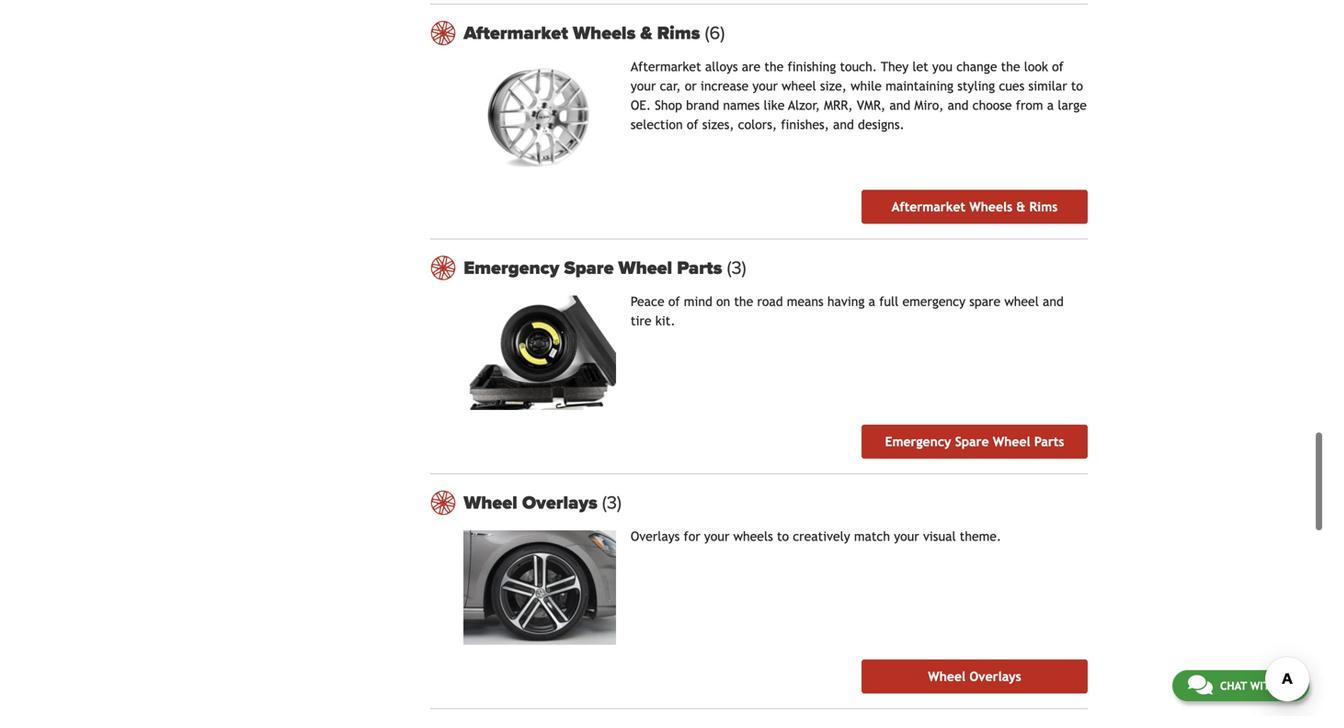 Task type: vqa. For each thing, say whether or not it's contained in the screenshot.
Aftermarket Wheels & Rims
yes



Task type: describe. For each thing, give the bounding box(es) containing it.
wheels
[[733, 529, 773, 544]]

having
[[828, 294, 865, 309]]

of inside peace of mind on the road means having a full emergency spare wheel and tire kit.
[[668, 294, 680, 309]]

aftermarket alloys are the finishing touch. they let you change the look of your car, or increase your wheel size, while maintaining styling cues similar to oe. shop brand names like alzor, mrr, vmr, and miro, and choose from a large selection of sizes, colors, finishes, and designs.
[[631, 59, 1087, 132]]

for
[[684, 529, 700, 544]]

theme.
[[960, 529, 1001, 544]]

increase
[[701, 79, 749, 94]]

spare
[[969, 294, 1001, 309]]

finishes,
[[781, 117, 829, 132]]

to inside aftermarket alloys are the finishing touch. they let you change the look of your car, or increase your wheel size, while maintaining styling cues similar to oe. shop brand names like alzor, mrr, vmr, and miro, and choose from a large selection of sizes, colors, finishes, and designs.
[[1071, 79, 1083, 94]]

emergency spare wheel parts for the top emergency spare wheel parts link
[[464, 257, 727, 279]]

mind
[[684, 294, 712, 309]]

cues
[[999, 79, 1025, 94]]

your right for at right bottom
[[704, 529, 730, 544]]

colors,
[[738, 117, 777, 132]]

and down styling
[[948, 98, 969, 113]]

0 vertical spatial overlays
[[522, 492, 598, 514]]

emergency spare wheel parts for emergency spare wheel parts link to the bottom
[[885, 435, 1064, 449]]

parts for emergency spare wheel parts link to the bottom
[[1034, 435, 1064, 449]]

peace
[[631, 294, 664, 309]]

or
[[685, 79, 697, 94]]

choose
[[973, 98, 1012, 113]]

similar
[[1028, 79, 1067, 94]]

sizes,
[[702, 117, 734, 132]]

0 vertical spatial rims
[[657, 22, 700, 44]]

brand
[[686, 98, 719, 113]]

0 horizontal spatial wheels
[[573, 22, 636, 44]]

large
[[1058, 98, 1087, 113]]

1 horizontal spatial the
[[765, 59, 784, 74]]

wheel overlays thumbnail image image
[[464, 531, 616, 645]]

1 vertical spatial wheel overlays link
[[862, 660, 1088, 694]]

1 vertical spatial wheel overlays
[[928, 669, 1021, 684]]

match
[[854, 529, 890, 544]]

tire
[[631, 314, 652, 328]]

1 vertical spatial rims
[[1029, 200, 1058, 214]]

1 horizontal spatial aftermarket wheels & rims
[[892, 200, 1058, 214]]

overlays for your wheels to creatively match your visual theme.
[[631, 529, 1001, 544]]

road
[[757, 294, 783, 309]]

0 vertical spatial wheel overlays link
[[464, 492, 1088, 514]]

0 horizontal spatial aftermarket
[[464, 22, 568, 44]]

0 horizontal spatial to
[[777, 529, 789, 544]]

wheel inside aftermarket alloys are the finishing touch. they let you change the look of your car, or increase your wheel size, while maintaining styling cues similar to oe. shop brand names like alzor, mrr, vmr, and miro, and choose from a large selection of sizes, colors, finishes, and designs.
[[782, 79, 816, 94]]

and down mrr,
[[833, 117, 854, 132]]

a inside peace of mind on the road means having a full emergency spare wheel and tire kit.
[[869, 294, 875, 309]]

maintaining
[[886, 79, 954, 94]]

touch.
[[840, 59, 877, 74]]

creatively
[[793, 529, 850, 544]]

us
[[1281, 680, 1294, 692]]

shop
[[655, 98, 682, 113]]

0 vertical spatial aftermarket wheels & rims link
[[464, 22, 1088, 44]]

chat
[[1220, 680, 1247, 692]]

on
[[716, 294, 730, 309]]

alzor,
[[788, 98, 820, 113]]

2 horizontal spatial aftermarket
[[892, 200, 966, 214]]

you
[[932, 59, 953, 74]]

your up like
[[753, 79, 778, 94]]

your left the visual in the right bottom of the page
[[894, 529, 919, 544]]

and up designs.
[[890, 98, 911, 113]]

car,
[[660, 79, 681, 94]]

0 vertical spatial aftermarket wheels & rims
[[464, 22, 705, 44]]

0 vertical spatial emergency spare wheel parts link
[[464, 257, 1088, 279]]

miro,
[[914, 98, 944, 113]]

alloys
[[705, 59, 738, 74]]



Task type: locate. For each thing, give the bounding box(es) containing it.
spare for emergency spare wheel parts link to the bottom
[[955, 435, 989, 449]]

1 vertical spatial emergency spare wheel parts
[[885, 435, 1064, 449]]

with
[[1250, 680, 1277, 692]]

1 vertical spatial spare
[[955, 435, 989, 449]]

emergency spare wheel parts
[[464, 257, 727, 279], [885, 435, 1064, 449]]

to up large
[[1071, 79, 1083, 94]]

0 horizontal spatial aftermarket wheels & rims
[[464, 22, 705, 44]]

0 vertical spatial wheel
[[782, 79, 816, 94]]

1 vertical spatial a
[[869, 294, 875, 309]]

the inside peace of mind on the road means having a full emergency spare wheel and tire kit.
[[734, 294, 753, 309]]

2 vertical spatial aftermarket
[[892, 200, 966, 214]]

emergency spare wheel parts link
[[464, 257, 1088, 279], [862, 425, 1088, 459]]

full
[[879, 294, 899, 309]]

0 vertical spatial parts
[[677, 257, 722, 279]]

1 horizontal spatial emergency spare wheel parts
[[885, 435, 1064, 449]]

0 vertical spatial aftermarket
[[464, 22, 568, 44]]

0 horizontal spatial wheel
[[782, 79, 816, 94]]

parts for the top emergency spare wheel parts link
[[677, 257, 722, 279]]

wheel inside peace of mind on the road means having a full emergency spare wheel and tire kit.
[[1004, 294, 1039, 309]]

designs.
[[858, 117, 904, 132]]

a left "full"
[[869, 294, 875, 309]]

of down "brand"
[[687, 117, 698, 132]]

wheel right spare
[[1004, 294, 1039, 309]]

the up "cues"
[[1001, 59, 1020, 74]]

1 vertical spatial aftermarket wheels & rims
[[892, 200, 1058, 214]]

0 vertical spatial a
[[1047, 98, 1054, 113]]

wheel
[[782, 79, 816, 94], [1004, 294, 1039, 309]]

0 vertical spatial wheels
[[573, 22, 636, 44]]

1 vertical spatial parts
[[1034, 435, 1064, 449]]

are
[[742, 59, 761, 74]]

your up oe.
[[631, 79, 656, 94]]

peace of mind on the road means having a full emergency spare wheel and tire kit.
[[631, 294, 1064, 328]]

change
[[957, 59, 997, 74]]

the right are on the right
[[765, 59, 784, 74]]

0 horizontal spatial parts
[[677, 257, 722, 279]]

a inside aftermarket alloys are the finishing touch. they let you change the look of your car, or increase your wheel size, while maintaining styling cues similar to oe. shop brand names like alzor, mrr, vmr, and miro, and choose from a large selection of sizes, colors, finishes, and designs.
[[1047, 98, 1054, 113]]

parts
[[677, 257, 722, 279], [1034, 435, 1064, 449]]

emergency inside emergency spare wheel parts link
[[885, 435, 951, 449]]

1 horizontal spatial wheel
[[1004, 294, 1039, 309]]

1 horizontal spatial of
[[687, 117, 698, 132]]

aftermarket wheels & rims link
[[464, 22, 1088, 44], [862, 190, 1088, 224]]

names
[[723, 98, 760, 113]]

0 vertical spatial of
[[1052, 59, 1064, 74]]

wheel up alzor,
[[782, 79, 816, 94]]

2 vertical spatial of
[[668, 294, 680, 309]]

while
[[851, 79, 882, 94]]

aftermarket inside aftermarket alloys are the finishing touch. they let you change the look of your car, or increase your wheel size, while maintaining styling cues similar to oe. shop brand names like alzor, mrr, vmr, and miro, and choose from a large selection of sizes, colors, finishes, and designs.
[[631, 59, 701, 74]]

wheel
[[618, 257, 672, 279], [993, 435, 1030, 449], [464, 492, 517, 514], [928, 669, 966, 684]]

2 horizontal spatial overlays
[[970, 669, 1021, 684]]

1 vertical spatial aftermarket
[[631, 59, 701, 74]]

0 horizontal spatial rims
[[657, 22, 700, 44]]

kit.
[[655, 314, 675, 328]]

emergency spare wheel parts thumbnail image image
[[464, 296, 616, 410]]

and inside peace of mind on the road means having a full emergency spare wheel and tire kit.
[[1043, 294, 1064, 309]]

visual
[[923, 529, 956, 544]]

1 horizontal spatial aftermarket
[[631, 59, 701, 74]]

1 vertical spatial wheel
[[1004, 294, 1039, 309]]

the
[[765, 59, 784, 74], [1001, 59, 1020, 74], [734, 294, 753, 309]]

styling
[[957, 79, 995, 94]]

2 vertical spatial overlays
[[970, 669, 1021, 684]]

chat with us
[[1220, 680, 1294, 692]]

a
[[1047, 98, 1054, 113], [869, 294, 875, 309]]

0 horizontal spatial a
[[869, 294, 875, 309]]

0 vertical spatial wheel overlays
[[464, 492, 602, 514]]

of right look
[[1052, 59, 1064, 74]]

overlays
[[522, 492, 598, 514], [631, 529, 680, 544], [970, 669, 1021, 684]]

1 horizontal spatial emergency
[[885, 435, 951, 449]]

means
[[787, 294, 824, 309]]

0 horizontal spatial overlays
[[522, 492, 598, 514]]

emergency for the top emergency spare wheel parts link
[[464, 257, 559, 279]]

to
[[1071, 79, 1083, 94], [777, 529, 789, 544]]

1 horizontal spatial parts
[[1034, 435, 1064, 449]]

your
[[631, 79, 656, 94], [753, 79, 778, 94], [704, 529, 730, 544], [894, 529, 919, 544]]

1 horizontal spatial rims
[[1029, 200, 1058, 214]]

let
[[913, 59, 928, 74]]

0 horizontal spatial of
[[668, 294, 680, 309]]

spare for the top emergency spare wheel parts link
[[564, 257, 614, 279]]

0 vertical spatial emergency
[[464, 257, 559, 279]]

0 vertical spatial to
[[1071, 79, 1083, 94]]

aftermarket
[[464, 22, 568, 44], [631, 59, 701, 74], [892, 200, 966, 214]]

0 vertical spatial &
[[640, 22, 652, 44]]

wheel overlays
[[464, 492, 602, 514], [928, 669, 1021, 684]]

look
[[1024, 59, 1048, 74]]

1 horizontal spatial &
[[1016, 200, 1026, 214]]

0 vertical spatial spare
[[564, 257, 614, 279]]

finishing
[[788, 59, 836, 74]]

2 horizontal spatial the
[[1001, 59, 1020, 74]]

of
[[1052, 59, 1064, 74], [687, 117, 698, 132], [668, 294, 680, 309]]

2 horizontal spatial of
[[1052, 59, 1064, 74]]

mrr,
[[824, 98, 853, 113]]

0 horizontal spatial emergency
[[464, 257, 559, 279]]

comments image
[[1188, 674, 1213, 696]]

vmr,
[[857, 98, 886, 113]]

they
[[881, 59, 909, 74]]

emergency
[[903, 294, 966, 309]]

0 horizontal spatial spare
[[564, 257, 614, 279]]

wheel overlays link
[[464, 492, 1088, 514], [862, 660, 1088, 694]]

emergency for emergency spare wheel parts link to the bottom
[[885, 435, 951, 449]]

0 horizontal spatial wheel overlays
[[464, 492, 602, 514]]

1 vertical spatial emergency
[[885, 435, 951, 449]]

1 vertical spatial overlays
[[631, 529, 680, 544]]

1 horizontal spatial a
[[1047, 98, 1054, 113]]

a down similar
[[1047, 98, 1054, 113]]

0 vertical spatial emergency spare wheel parts
[[464, 257, 727, 279]]

oe.
[[631, 98, 651, 113]]

1 horizontal spatial spare
[[955, 435, 989, 449]]

1 vertical spatial &
[[1016, 200, 1026, 214]]

rims
[[657, 22, 700, 44], [1029, 200, 1058, 214]]

1 horizontal spatial to
[[1071, 79, 1083, 94]]

like
[[764, 98, 785, 113]]

0 horizontal spatial &
[[640, 22, 652, 44]]

aftermarket wheels & rims
[[464, 22, 705, 44], [892, 200, 1058, 214]]

of up kit.
[[668, 294, 680, 309]]

chat with us link
[[1172, 670, 1309, 702]]

wheels
[[573, 22, 636, 44], [969, 200, 1013, 214]]

selection
[[631, 117, 683, 132]]

spare
[[564, 257, 614, 279], [955, 435, 989, 449]]

1 horizontal spatial wheels
[[969, 200, 1013, 214]]

1 horizontal spatial wheel overlays
[[928, 669, 1021, 684]]

to right the "wheels"
[[777, 529, 789, 544]]

1 vertical spatial aftermarket wheels & rims link
[[862, 190, 1088, 224]]

1 vertical spatial emergency spare wheel parts link
[[862, 425, 1088, 459]]

0 horizontal spatial the
[[734, 294, 753, 309]]

emergency
[[464, 257, 559, 279], [885, 435, 951, 449]]

1 vertical spatial to
[[777, 529, 789, 544]]

and
[[890, 98, 911, 113], [948, 98, 969, 113], [833, 117, 854, 132], [1043, 294, 1064, 309]]

&
[[640, 22, 652, 44], [1016, 200, 1026, 214]]

0 horizontal spatial emergency spare wheel parts
[[464, 257, 727, 279]]

aftermarket wheels & rims thumbnail image image
[[464, 61, 616, 175]]

the right on
[[734, 294, 753, 309]]

size,
[[820, 79, 847, 94]]

1 horizontal spatial overlays
[[631, 529, 680, 544]]

from
[[1016, 98, 1043, 113]]

and right spare
[[1043, 294, 1064, 309]]

1 vertical spatial of
[[687, 117, 698, 132]]

1 vertical spatial wheels
[[969, 200, 1013, 214]]



